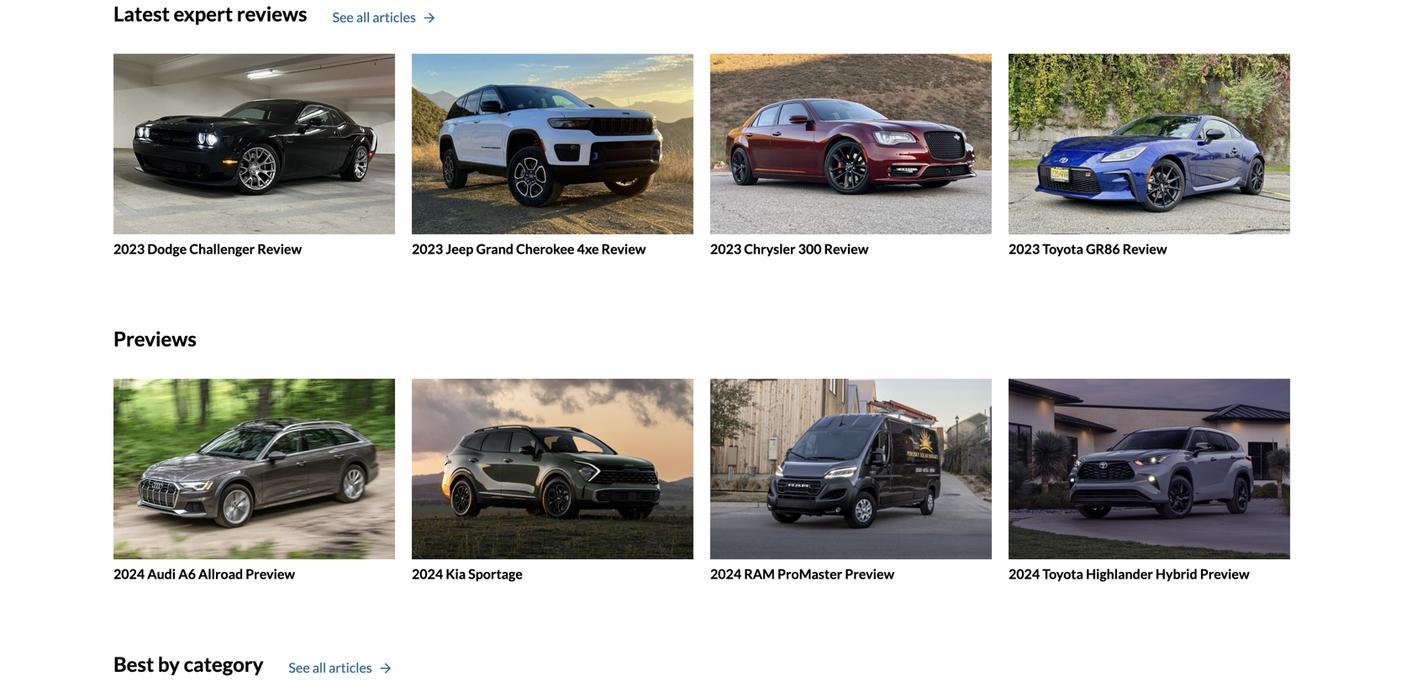 Task type: vqa. For each thing, say whether or not it's contained in the screenshot.
School inside the , an apartment rental marketplace. langley holds an mba from the tuck school of business at dartmouth college and a ba from georgetown university.
no



Task type: locate. For each thing, give the bounding box(es) containing it.
0 horizontal spatial all
[[312, 660, 326, 676]]

2023 for 2023 chrysler 300 review
[[710, 241, 742, 257]]

1 horizontal spatial preview
[[845, 566, 895, 583]]

0 vertical spatial toyota
[[1043, 241, 1083, 257]]

0 vertical spatial see
[[332, 9, 354, 25]]

ram
[[744, 566, 775, 583]]

1 vertical spatial articles
[[329, 660, 372, 676]]

1 2023 from the left
[[113, 241, 145, 257]]

4 review from the left
[[1123, 241, 1167, 257]]

preview right hybrid
[[1200, 566, 1250, 583]]

all for best by category
[[312, 660, 326, 676]]

chrysler
[[744, 241, 796, 257]]

0 horizontal spatial see
[[289, 660, 310, 676]]

3 preview from the left
[[1200, 566, 1250, 583]]

articles left arrow right image
[[329, 660, 372, 676]]

articles
[[373, 9, 416, 25], [329, 660, 372, 676]]

2024 audi a6 allroad preview
[[113, 566, 295, 583]]

see right reviews
[[332, 9, 354, 25]]

expert
[[174, 2, 233, 26]]

latest
[[113, 2, 170, 26]]

preview for 2024 toyota highlander hybrid preview
[[1200, 566, 1250, 583]]

all left arrow right icon
[[356, 9, 370, 25]]

see all articles left arrow right image
[[289, 660, 372, 676]]

2023 inside "link"
[[412, 241, 443, 257]]

2024
[[113, 566, 145, 583], [412, 566, 443, 583], [710, 566, 742, 583], [1009, 566, 1040, 583]]

see all articles link for latest expert reviews
[[332, 7, 435, 27]]

1 horizontal spatial see
[[332, 9, 354, 25]]

0 vertical spatial all
[[356, 9, 370, 25]]

review right gr86
[[1123, 241, 1167, 257]]

preview right 'allroad'
[[246, 566, 295, 583]]

3 2024 from the left
[[710, 566, 742, 583]]

0 horizontal spatial preview
[[246, 566, 295, 583]]

articles left arrow right icon
[[373, 9, 416, 25]]

all left arrow right image
[[312, 660, 326, 676]]

1 review from the left
[[257, 241, 302, 257]]

preview inside 2024 toyota highlander hybrid preview link
[[1200, 566, 1250, 583]]

1 vertical spatial toyota
[[1043, 566, 1083, 583]]

2023 chrysler 300 review
[[710, 241, 869, 257]]

2024 ram promaster preview link
[[710, 379, 992, 583]]

best by category
[[113, 653, 263, 677]]

1 2024 from the left
[[113, 566, 145, 583]]

1 vertical spatial see all articles link
[[289, 658, 391, 678]]

2 horizontal spatial preview
[[1200, 566, 1250, 583]]

see right category
[[289, 660, 310, 676]]

review right the challenger
[[257, 241, 302, 257]]

2023 jeep grand cherokee 4xe review link
[[412, 54, 694, 257]]

0 vertical spatial see all articles link
[[332, 7, 435, 27]]

review inside 2023 chrysler 300 review link
[[824, 241, 869, 257]]

4 2024 from the left
[[1009, 566, 1040, 583]]

4xe
[[577, 241, 599, 257]]

review for 2023 chrysler 300 review
[[824, 241, 869, 257]]

2024 for 2024 audi a6 allroad preview
[[113, 566, 145, 583]]

2 2024 from the left
[[412, 566, 443, 583]]

articles for latest expert reviews
[[373, 9, 416, 25]]

review inside 2023 jeep grand cherokee 4xe review "link"
[[602, 241, 646, 257]]

toyota left gr86
[[1043, 241, 1083, 257]]

2 preview from the left
[[845, 566, 895, 583]]

4 2023 from the left
[[1009, 241, 1040, 257]]

1 vertical spatial see all articles
[[289, 660, 372, 676]]

see
[[332, 9, 354, 25], [289, 660, 310, 676]]

2 2023 from the left
[[412, 241, 443, 257]]

dodge
[[147, 241, 187, 257]]

preview right promaster
[[845, 566, 895, 583]]

hybrid
[[1156, 566, 1198, 583]]

3 review from the left
[[824, 241, 869, 257]]

2 toyota from the top
[[1043, 566, 1083, 583]]

toyota left highlander
[[1043, 566, 1083, 583]]

0 horizontal spatial articles
[[329, 660, 372, 676]]

review for 2023 dodge challenger review
[[257, 241, 302, 257]]

1 horizontal spatial articles
[[373, 9, 416, 25]]

review inside 2023 toyota gr86 review link
[[1123, 241, 1167, 257]]

2023 left gr86
[[1009, 241, 1040, 257]]

1 vertical spatial see
[[289, 660, 310, 676]]

review right '4xe'
[[602, 241, 646, 257]]

1 horizontal spatial all
[[356, 9, 370, 25]]

latest expert reviews
[[113, 2, 307, 26]]

2023 left jeep
[[412, 241, 443, 257]]

cherokee
[[516, 241, 575, 257]]

kia
[[446, 566, 466, 583]]

2024 toyota highlander hybrid preview
[[1009, 566, 1250, 583]]

toyota
[[1043, 241, 1083, 257], [1043, 566, 1083, 583]]

2023 toyota gr86 review link
[[1009, 54, 1290, 257]]

0 vertical spatial see all articles
[[332, 9, 416, 25]]

2023 left dodge
[[113, 241, 145, 257]]

1 toyota from the top
[[1043, 241, 1083, 257]]

1 vertical spatial all
[[312, 660, 326, 676]]

2023 left chrysler
[[710, 241, 742, 257]]

see all articles link for best by category
[[289, 658, 391, 678]]

preview inside 2024 audi a6 allroad preview link
[[246, 566, 295, 583]]

see all articles for reviews
[[332, 9, 416, 25]]

promaster
[[778, 566, 842, 583]]

review for 2023 toyota gr86 review
[[1123, 241, 1167, 257]]

2023
[[113, 241, 145, 257], [412, 241, 443, 257], [710, 241, 742, 257], [1009, 241, 1040, 257]]

2024 toyota highlander hybrid preview link
[[1009, 379, 1290, 583]]

2024 ram promaster preview image
[[710, 379, 992, 560]]

2024 ram promaster preview
[[710, 566, 895, 583]]

preview
[[246, 566, 295, 583], [845, 566, 895, 583], [1200, 566, 1250, 583]]

0 vertical spatial articles
[[373, 9, 416, 25]]

see all articles link
[[332, 7, 435, 27], [289, 658, 391, 678]]

review inside 2023 dodge challenger review link
[[257, 241, 302, 257]]

see all articles
[[332, 9, 416, 25], [289, 660, 372, 676]]

category
[[184, 653, 263, 677]]

2 review from the left
[[602, 241, 646, 257]]

2024 kia sportage
[[412, 566, 523, 583]]

2023 for 2023 toyota gr86 review
[[1009, 241, 1040, 257]]

2023 jeep grand cherokee 4xe review image
[[412, 54, 694, 234]]

all
[[356, 9, 370, 25], [312, 660, 326, 676]]

1 preview from the left
[[246, 566, 295, 583]]

2023 toyota gr86 review
[[1009, 241, 1167, 257]]

review right 300
[[824, 241, 869, 257]]

all for latest expert reviews
[[356, 9, 370, 25]]

see all articles left arrow right icon
[[332, 9, 416, 25]]

see for best by category
[[289, 660, 310, 676]]

3 2023 from the left
[[710, 241, 742, 257]]

review
[[257, 241, 302, 257], [602, 241, 646, 257], [824, 241, 869, 257], [1123, 241, 1167, 257]]



Task type: describe. For each thing, give the bounding box(es) containing it.
challenger
[[189, 241, 255, 257]]

audi
[[147, 566, 176, 583]]

preview for 2024 audi a6 allroad preview
[[246, 566, 295, 583]]

2023 dodge challenger review link
[[113, 54, 395, 257]]

arrow right image
[[381, 663, 391, 675]]

2024 kia sportage image
[[412, 379, 694, 560]]

300
[[798, 241, 822, 257]]

sportage
[[468, 566, 523, 583]]

2023 chrysler 300 review link
[[710, 54, 992, 257]]

toyota for 2023
[[1043, 241, 1083, 257]]

toyota for 2024
[[1043, 566, 1083, 583]]

a6
[[178, 566, 196, 583]]

2024 toyota highlander hybrid preview image
[[1009, 379, 1290, 560]]

highlander
[[1086, 566, 1153, 583]]

2023 dodge challenger review image
[[113, 54, 395, 234]]

preview inside 2024 ram promaster preview link
[[845, 566, 895, 583]]

articles for best by category
[[329, 660, 372, 676]]

2024 for 2024 ram promaster preview
[[710, 566, 742, 583]]

previews
[[113, 327, 197, 351]]

see all articles for category
[[289, 660, 372, 676]]

grand
[[476, 241, 514, 257]]

by
[[158, 653, 180, 677]]

gr86
[[1086, 241, 1120, 257]]

2024 audi a6 allroad preview link
[[113, 379, 395, 583]]

2024 for 2024 toyota highlander hybrid preview
[[1009, 566, 1040, 583]]

best
[[113, 653, 154, 677]]

2023 for 2023 dodge challenger review
[[113, 241, 145, 257]]

2024 kia sportage link
[[412, 379, 694, 583]]

allroad
[[198, 566, 243, 583]]

jeep
[[446, 241, 474, 257]]

2023 toyota gr86 review image
[[1009, 54, 1290, 234]]

2024 for 2024 kia sportage
[[412, 566, 443, 583]]

arrow right image
[[424, 12, 435, 24]]

2023 dodge challenger review
[[113, 241, 302, 257]]

reviews
[[237, 2, 307, 26]]

2023 chrysler 300 review image
[[710, 54, 992, 234]]

2023 for 2023 jeep grand cherokee 4xe review
[[412, 241, 443, 257]]

2023 jeep grand cherokee 4xe review
[[412, 241, 646, 257]]

see for latest expert reviews
[[332, 9, 354, 25]]

2024 audi a6 allroad preview image
[[113, 379, 395, 560]]



